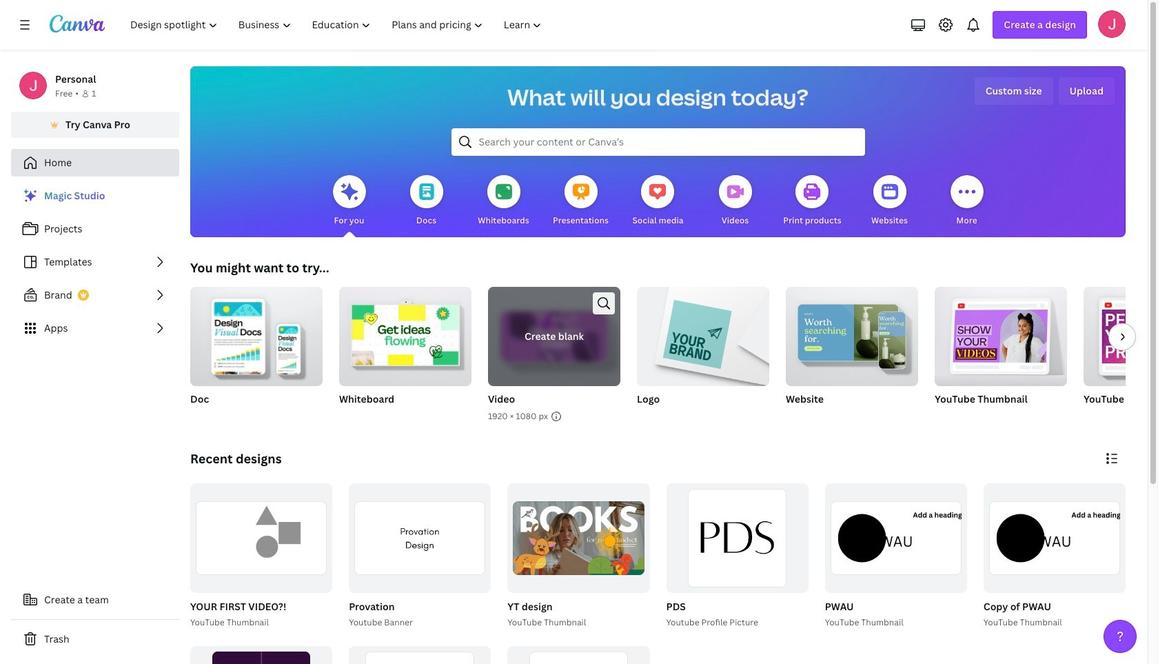 Task type: describe. For each thing, give the bounding box(es) containing it.
top level navigation element
[[121, 11, 554, 39]]

james peterson image
[[1099, 10, 1127, 38]]

Search search field
[[479, 129, 838, 155]]



Task type: vqa. For each thing, say whether or not it's contained in the screenshot.
custom
no



Task type: locate. For each thing, give the bounding box(es) containing it.
group
[[637, 281, 770, 424], [637, 281, 770, 386], [786, 281, 919, 424], [786, 281, 919, 386], [935, 281, 1068, 424], [935, 281, 1068, 386], [190, 287, 323, 424], [339, 287, 472, 424], [488, 287, 621, 424], [488, 287, 621, 386], [1084, 287, 1159, 424], [1084, 287, 1159, 386], [188, 484, 333, 630], [346, 484, 491, 630], [505, 484, 650, 630], [508, 484, 650, 593], [664, 484, 809, 630], [667, 484, 809, 593], [823, 484, 968, 630], [826, 484, 968, 593], [982, 484, 1127, 630], [984, 484, 1127, 593], [190, 646, 333, 664], [349, 646, 491, 664], [508, 646, 650, 664]]

list
[[11, 182, 179, 342]]

None search field
[[452, 128, 865, 156]]



